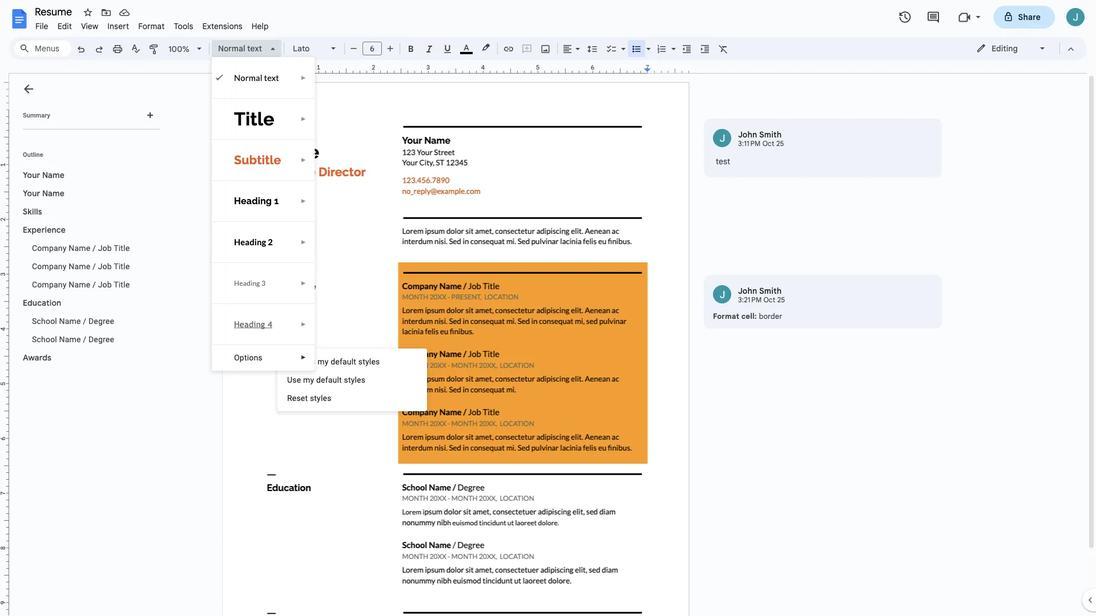 Task type: locate. For each thing, give the bounding box(es) containing it.
0 vertical spatial company
[[32, 244, 67, 253]]

0 vertical spatial school
[[32, 317, 57, 326]]

1 vertical spatial text
[[264, 73, 279, 83]]

my for se
[[303, 375, 314, 385]]

0 horizontal spatial format
[[138, 21, 165, 31]]

2 degree from the top
[[88, 335, 114, 344]]

1 vertical spatial school
[[32, 335, 57, 344]]

menu inside 'title' application
[[278, 349, 427, 412]]

document outline element
[[9, 74, 164, 617]]

use my default styles u element
[[287, 375, 369, 385]]

menu containing ave as my default styles
[[278, 349, 427, 412]]

format left tools
[[138, 21, 165, 31]]

insert image image
[[539, 41, 552, 57]]

my right as
[[318, 357, 329, 367]]

25 for john smith 3:11 pm oct 25
[[777, 140, 784, 148]]

your up skills
[[23, 188, 40, 198]]

normal text
[[218, 43, 262, 53], [234, 73, 279, 83]]

25 up border
[[778, 296, 785, 305]]

john right john smith image
[[738, 130, 757, 140]]

0 vertical spatial normal text
[[218, 43, 262, 53]]

outline heading
[[9, 150, 164, 166]]

text
[[247, 43, 262, 53], [264, 73, 279, 83]]

0 vertical spatial my
[[318, 357, 329, 367]]

2 heading from the top
[[234, 237, 266, 247]]

heading
[[234, 196, 272, 206], [234, 237, 266, 247], [234, 279, 260, 288], [234, 319, 265, 329]]

default
[[331, 357, 356, 367], [316, 375, 342, 385]]

25 inside "john smith 3:11 pm oct 25"
[[777, 140, 784, 148]]

text down help menu item
[[264, 73, 279, 83]]

► for subtitle
[[301, 157, 306, 163]]

school down the education
[[32, 317, 57, 326]]

Zoom field
[[164, 41, 207, 58]]

o
[[234, 353, 240, 363]]

default for se
[[316, 375, 342, 385]]

1 heading from the top
[[234, 196, 272, 206]]

► for normal text
[[301, 75, 306, 81]]

1 vertical spatial your name
[[23, 188, 65, 198]]

text inside title list box
[[264, 73, 279, 83]]

normal inside title list box
[[234, 73, 262, 83]]

1 vertical spatial smith
[[759, 286, 782, 296]]

1 vertical spatial 25
[[778, 296, 785, 305]]

list
[[704, 119, 942, 329]]

default down save as my default styles s element
[[316, 375, 342, 385]]

0 vertical spatial company name / job title
[[32, 244, 130, 253]]

heading left 1
[[234, 196, 272, 206]]

2 john from the top
[[738, 286, 757, 296]]

0 vertical spatial job
[[98, 244, 112, 253]]

menu bar containing file
[[31, 15, 273, 34]]

school
[[32, 317, 57, 326], [32, 335, 57, 344]]

default up 'use my default styles u' element
[[331, 357, 356, 367]]

25 right 3:11 pm
[[777, 140, 784, 148]]

0 vertical spatial degree
[[88, 317, 114, 326]]

company name / job title
[[32, 244, 130, 253], [32, 262, 130, 271], [32, 280, 130, 290]]

cell:
[[742, 312, 757, 321]]

highlight color image
[[480, 41, 492, 54]]

menu
[[278, 349, 427, 412]]

normal
[[218, 43, 245, 53], [234, 73, 262, 83]]

3:21 pm
[[738, 296, 762, 305]]

title application
[[0, 0, 1096, 617]]

text inside styles list. normal text selected. option
[[247, 43, 262, 53]]

3
[[261, 279, 266, 288]]

john for john smith 3:11 pm oct 25
[[738, 130, 757, 140]]

2 smith from the top
[[759, 286, 782, 296]]

1 job from the top
[[98, 244, 112, 253]]

0 vertical spatial default
[[331, 357, 356, 367]]

smith right john smith image
[[759, 130, 782, 140]]

1 vertical spatial oct
[[764, 296, 776, 305]]

save as my default styles s element
[[287, 357, 383, 367]]

1 john from the top
[[738, 130, 757, 140]]

heading 3
[[234, 279, 266, 288]]

lato option
[[293, 41, 324, 57]]

company
[[32, 244, 67, 253], [32, 262, 67, 271], [32, 280, 67, 290]]

3 ► from the top
[[301, 157, 306, 163]]

1 vertical spatial default
[[316, 375, 342, 385]]

school name / degree down the education
[[32, 317, 114, 326]]

smith for john smith 3:11 pm oct 25
[[759, 130, 782, 140]]

1 vertical spatial company name / job title
[[32, 262, 130, 271]]

your name down outline
[[23, 170, 65, 180]]

0 vertical spatial 25
[[777, 140, 784, 148]]

edit menu item
[[53, 19, 76, 33]]

your
[[23, 170, 40, 180], [23, 188, 40, 198]]

1 vertical spatial styles
[[344, 375, 366, 385]]

format down john smith icon
[[713, 312, 740, 321]]

title inside list box
[[234, 108, 274, 130]]

school up awards
[[32, 335, 57, 344]]

1 vertical spatial john
[[738, 286, 757, 296]]

Star checkbox
[[80, 5, 96, 21]]

styles
[[358, 357, 380, 367], [344, 375, 366, 385], [310, 394, 332, 403]]

5 ► from the top
[[301, 239, 306, 246]]

oct right 3:11 pm
[[763, 140, 775, 148]]

heading left 3
[[234, 279, 260, 288]]

view menu item
[[76, 19, 103, 33]]

1 vertical spatial normal text
[[234, 73, 279, 83]]

heading left 2
[[234, 237, 266, 247]]

format inside menu item
[[138, 21, 165, 31]]

john inside "john smith 3:11 pm oct 25"
[[738, 130, 757, 140]]

normal text up left margin "image"
[[218, 43, 262, 53]]

normal down styles list. normal text selected. option
[[234, 73, 262, 83]]

list containing john smith
[[704, 119, 942, 329]]

2 school from the top
[[32, 335, 57, 344]]

john up the format cell: border
[[738, 286, 757, 296]]

title list box
[[212, 57, 315, 371]]

styles down ave as my default styles
[[344, 375, 366, 385]]

1 horizontal spatial text
[[264, 73, 279, 83]]

my right se
[[303, 375, 314, 385]]

1 vertical spatial format
[[713, 312, 740, 321]]

tools menu item
[[169, 19, 198, 33]]

1 vertical spatial your
[[23, 188, 40, 198]]

options o element
[[234, 353, 266, 363]]

view
[[81, 21, 98, 31]]

your down outline
[[23, 170, 40, 180]]

2
[[268, 237, 273, 247]]

format for format cell: border
[[713, 312, 740, 321]]

edit
[[57, 21, 72, 31]]

your name up skills
[[23, 188, 65, 198]]

styles down u se my default styles
[[310, 394, 332, 403]]

2 vertical spatial job
[[98, 280, 112, 290]]

3:11 pm
[[738, 140, 761, 148]]

normal text inside title list box
[[234, 73, 279, 83]]

bulleted list menu image
[[644, 41, 651, 45]]

right margin image
[[645, 65, 689, 73]]

normal down extensions
[[218, 43, 245, 53]]

1 your name from the top
[[23, 170, 65, 180]]

styles up 'use my default styles u' element
[[358, 357, 380, 367]]

format
[[138, 21, 165, 31], [713, 312, 740, 321]]

menu bar banner
[[0, 0, 1096, 617]]

ave as my default styles
[[292, 357, 380, 367]]

default for as
[[331, 357, 356, 367]]

1 vertical spatial school name / degree
[[32, 335, 114, 344]]

main toolbar
[[71, 0, 733, 589]]

0 vertical spatial your name
[[23, 170, 65, 180]]

1 smith from the top
[[759, 130, 782, 140]]

line & paragraph spacing image
[[586, 41, 599, 57]]

3 heading from the top
[[234, 279, 260, 288]]

1 vertical spatial degree
[[88, 335, 114, 344]]

0 vertical spatial school name / degree
[[32, 317, 114, 326]]

0 vertical spatial john
[[738, 130, 757, 140]]

0 horizontal spatial text
[[247, 43, 262, 53]]

►
[[301, 75, 306, 81], [301, 116, 306, 122], [301, 157, 306, 163], [301, 198, 306, 204], [301, 239, 306, 246], [301, 280, 306, 287], [301, 321, 306, 328], [301, 355, 306, 361]]

menu bar
[[31, 15, 273, 34]]

25 inside john smith 3:21 pm oct 25
[[778, 296, 785, 305]]

normal text inside styles list. normal text selected. option
[[218, 43, 262, 53]]

smith inside john smith 3:21 pm oct 25
[[759, 286, 782, 296]]

1 horizontal spatial my
[[318, 357, 329, 367]]

4 ► from the top
[[301, 198, 306, 204]]

6 ► from the top
[[301, 280, 306, 287]]

job
[[98, 244, 112, 253], [98, 262, 112, 271], [98, 280, 112, 290]]

oct
[[763, 140, 775, 148], [764, 296, 776, 305]]

oct up border
[[764, 296, 776, 305]]

text up left margin "image"
[[247, 43, 262, 53]]

normal text down styles list. normal text selected. option
[[234, 73, 279, 83]]

2 vertical spatial company
[[32, 280, 67, 290]]

your name
[[23, 170, 65, 180], [23, 188, 65, 198]]

normal inside option
[[218, 43, 245, 53]]

1 your from the top
[[23, 170, 40, 180]]

ave
[[292, 357, 305, 367]]

my
[[318, 357, 329, 367], [303, 375, 314, 385]]

0 vertical spatial normal
[[218, 43, 245, 53]]

3 company from the top
[[32, 280, 67, 290]]

oct inside john smith 3:21 pm oct 25
[[764, 296, 776, 305]]

smith inside "john smith 3:11 pm oct 25"
[[759, 130, 782, 140]]

u se my default styles
[[287, 375, 366, 385]]

0 vertical spatial styles
[[358, 357, 380, 367]]

1 vertical spatial company
[[32, 262, 67, 271]]

0 vertical spatial format
[[138, 21, 165, 31]]

/
[[93, 244, 96, 253], [93, 262, 96, 271], [93, 280, 96, 290], [83, 317, 86, 326], [83, 335, 86, 344]]

john
[[738, 130, 757, 140], [738, 286, 757, 296]]

► for heading 4
[[301, 321, 306, 328]]

2 vertical spatial company name / job title
[[32, 280, 130, 290]]

oct inside "john smith 3:11 pm oct 25"
[[763, 140, 775, 148]]

heading left 4
[[234, 319, 265, 329]]

1 school from the top
[[32, 317, 57, 326]]

1 company from the top
[[32, 244, 67, 253]]

2 ► from the top
[[301, 116, 306, 122]]

list inside 'title' application
[[704, 119, 942, 329]]

school name / degree
[[32, 317, 114, 326], [32, 335, 114, 344]]

1 vertical spatial normal
[[234, 73, 262, 83]]

4
[[268, 319, 272, 329]]

2 company name / job title from the top
[[32, 262, 130, 271]]

school name / degree up awards
[[32, 335, 114, 344]]

extensions menu item
[[198, 19, 247, 33]]

oct for john smith 3:11 pm oct 25
[[763, 140, 775, 148]]

1 horizontal spatial format
[[713, 312, 740, 321]]

7 ► from the top
[[301, 321, 306, 328]]

text color image
[[460, 41, 473, 54]]

25
[[777, 140, 784, 148], [778, 296, 785, 305]]

0 vertical spatial your
[[23, 170, 40, 180]]

menu bar inside menu bar banner
[[31, 15, 273, 34]]

styles for u se my default styles
[[344, 375, 366, 385]]

degree
[[88, 317, 114, 326], [88, 335, 114, 344]]

Rename text field
[[31, 5, 79, 18]]

1 vertical spatial my
[[303, 375, 314, 385]]

0 vertical spatial smith
[[759, 130, 782, 140]]

1 vertical spatial job
[[98, 262, 112, 271]]

0 horizontal spatial my
[[303, 375, 314, 385]]

john smith 3:21 pm oct 25
[[738, 286, 785, 305]]

smith
[[759, 130, 782, 140], [759, 286, 782, 296]]

john inside john smith 3:21 pm oct 25
[[738, 286, 757, 296]]

name
[[42, 170, 65, 180], [42, 188, 65, 198], [69, 244, 90, 253], [69, 262, 90, 271], [69, 280, 90, 290], [59, 317, 81, 326], [59, 335, 81, 344]]

1 ► from the top
[[301, 75, 306, 81]]

heading 2
[[234, 237, 273, 247]]

title
[[234, 108, 274, 130], [114, 244, 130, 253], [114, 262, 130, 271], [114, 280, 130, 290]]

0 vertical spatial text
[[247, 43, 262, 53]]

0 vertical spatial oct
[[763, 140, 775, 148]]

4 heading from the top
[[234, 319, 265, 329]]

smith up border
[[759, 286, 782, 296]]

experience
[[23, 225, 66, 235]]



Task type: vqa. For each thing, say whether or not it's contained in the screenshot.
you're
no



Task type: describe. For each thing, give the bounding box(es) containing it.
file menu item
[[31, 19, 53, 33]]

Font size text field
[[363, 42, 381, 55]]

share
[[1018, 12, 1041, 22]]

format cell: border
[[713, 312, 783, 321]]

2 your name from the top
[[23, 188, 65, 198]]

john smith 3:11 pm oct 25
[[738, 130, 784, 148]]

summary
[[23, 112, 50, 119]]

subtitle
[[234, 153, 281, 167]]

2 job from the top
[[98, 262, 112, 271]]

summary heading
[[23, 111, 50, 120]]

1
[[274, 196, 279, 206]]

1 degree from the top
[[88, 317, 114, 326]]

border
[[759, 312, 783, 321]]

Zoom text field
[[166, 41, 193, 57]]

o ptions
[[234, 353, 263, 363]]

styles for ave as my default styles
[[358, 357, 380, 367]]

styles list. normal text selected. option
[[218, 41, 264, 57]]

heading 4
[[234, 319, 272, 329]]

r
[[287, 394, 292, 403]]

numbered list menu image
[[669, 41, 676, 45]]

awards
[[23, 353, 51, 363]]

reset styles r element
[[287, 394, 335, 403]]

2 vertical spatial styles
[[310, 394, 332, 403]]

► for heading 2
[[301, 239, 306, 246]]

share button
[[994, 6, 1055, 29]]

test
[[716, 156, 730, 166]]

heading for heading 2
[[234, 237, 266, 247]]

heading for heading 1
[[234, 196, 272, 206]]

► for title
[[301, 116, 306, 122]]

► for heading 3
[[301, 280, 306, 287]]

lato
[[293, 43, 310, 53]]

Font size field
[[363, 42, 387, 56]]

1 school name / degree from the top
[[32, 317, 114, 326]]

john smith image
[[713, 286, 731, 304]]

se
[[293, 375, 301, 385]]

help
[[252, 21, 269, 31]]

1 company name / job title from the top
[[32, 244, 130, 253]]

ptions
[[240, 353, 263, 363]]

education
[[23, 298, 61, 308]]

► for heading 1
[[301, 198, 306, 204]]

Menus field
[[14, 41, 71, 57]]

editing button
[[968, 40, 1055, 57]]

as
[[307, 357, 316, 367]]

8 ► from the top
[[301, 355, 306, 361]]

file
[[35, 21, 48, 31]]

25 for john smith 3:21 pm oct 25
[[778, 296, 785, 305]]

my for as
[[318, 357, 329, 367]]

tools
[[174, 21, 193, 31]]

2 your from the top
[[23, 188, 40, 198]]

mode and view toolbar
[[968, 37, 1080, 60]]

extensions
[[202, 21, 243, 31]]

outline
[[23, 151, 43, 158]]

eset
[[292, 394, 308, 403]]

insert
[[108, 21, 129, 31]]

help menu item
[[247, 19, 273, 33]]

heading 1
[[234, 196, 279, 206]]

heading for heading 4
[[234, 319, 265, 329]]

u
[[287, 375, 293, 385]]

r eset styles
[[287, 394, 332, 403]]

john smith image
[[713, 129, 731, 147]]

oct for john smith 3:21 pm oct 25
[[764, 296, 776, 305]]

format for format
[[138, 21, 165, 31]]

heading for heading 3
[[234, 279, 260, 288]]

editing
[[992, 43, 1018, 53]]

2 school name / degree from the top
[[32, 335, 114, 344]]

top margin image
[[0, 83, 9, 113]]

3 company name / job title from the top
[[32, 280, 130, 290]]

john for john smith 3:21 pm oct 25
[[738, 286, 757, 296]]

skills
[[23, 207, 42, 217]]

smith for john smith 3:21 pm oct 25
[[759, 286, 782, 296]]

2 company from the top
[[32, 262, 67, 271]]

insert menu item
[[103, 19, 134, 33]]

left margin image
[[223, 65, 267, 73]]

3 job from the top
[[98, 280, 112, 290]]

format menu item
[[134, 19, 169, 33]]



